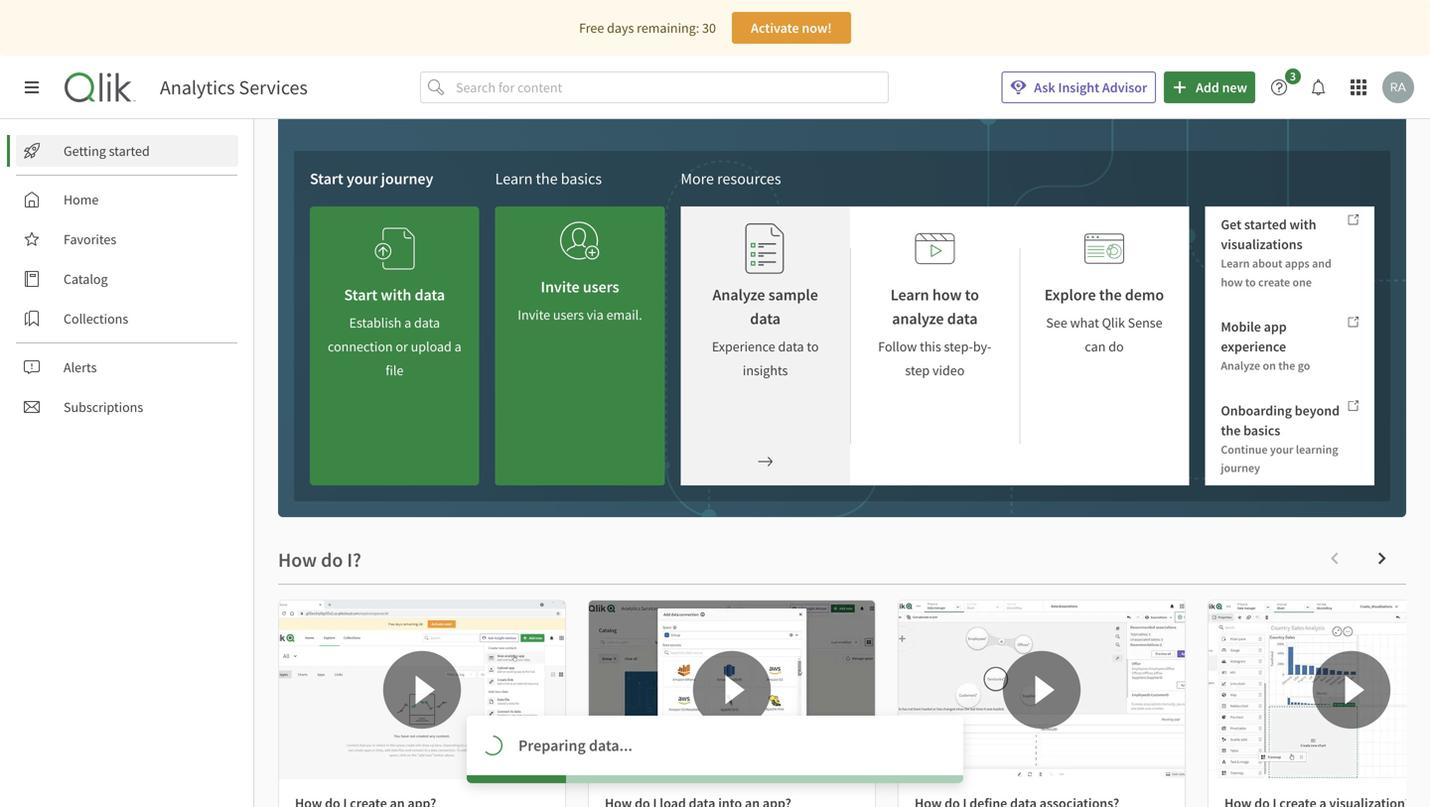 Task type: vqa. For each thing, say whether or not it's contained in the screenshot.
Record and discuss insights with others using notes Image
no



Task type: locate. For each thing, give the bounding box(es) containing it.
start up establish
[[344, 285, 378, 305]]

new
[[1223, 78, 1248, 96]]

to inside get started with visualizations learn about apps and how to create one
[[1246, 275, 1257, 290]]

remaining:
[[637, 19, 700, 37]]

to down sample
[[807, 338, 819, 356]]

0 vertical spatial analyze
[[713, 285, 766, 305]]

getting
[[64, 142, 106, 160]]

data inside 'learn how to analyze data follow this step-by- step video'
[[948, 309, 978, 329]]

start your journey
[[310, 169, 434, 189]]

a up or
[[404, 314, 411, 332]]

1 vertical spatial learn
[[1221, 256, 1250, 271]]

to up by-
[[965, 285, 980, 305]]

analyze inside mobile app experience analyze on the go
[[1221, 358, 1261, 374]]

learn inside 'learn how to analyze data follow this step-by- step video'
[[891, 285, 930, 305]]

1 horizontal spatial analyze
[[1221, 358, 1261, 374]]

1 vertical spatial started
[[1245, 216, 1287, 233]]

apps
[[1286, 256, 1310, 271]]

invite down invite users image
[[541, 277, 580, 297]]

with
[[1290, 216, 1317, 233], [381, 285, 412, 305]]

learn how to analyze data image
[[915, 223, 955, 275]]

progress bar left preparing
[[480, 733, 506, 759]]

analyze
[[892, 309, 944, 329]]

0 horizontal spatial basics
[[561, 169, 602, 189]]

basics up invite users image
[[561, 169, 602, 189]]

0 horizontal spatial to
[[807, 338, 819, 356]]

users
[[583, 277, 620, 297], [553, 306, 584, 324]]

start inside start with data establish a data connection or upload a file
[[344, 285, 378, 305]]

analytics services element
[[160, 75, 308, 100]]

0 horizontal spatial your
[[347, 169, 378, 189]]

how up analyze
[[933, 285, 962, 305]]

the down anderson.
[[536, 169, 558, 189]]

data...
[[589, 736, 633, 756]]

1 vertical spatial journey
[[1221, 461, 1261, 476]]

0 vertical spatial a
[[404, 314, 411, 332]]

1 horizontal spatial started
[[1245, 216, 1287, 233]]

1 vertical spatial invite
[[518, 306, 551, 324]]

with up apps on the right of the page
[[1290, 216, 1317, 233]]

ruby anderson image
[[1383, 72, 1415, 103]]

your
[[347, 169, 378, 189], [1271, 442, 1294, 457]]

start
[[310, 169, 344, 189], [344, 285, 378, 305]]

0 vertical spatial basics
[[561, 169, 602, 189]]

welcome, ruby anderson.
[[310, 78, 620, 113]]

anderson.
[[499, 78, 620, 113]]

learn for learn the basics
[[495, 169, 533, 189]]

video
[[933, 362, 965, 380]]

started inside navigation pane element
[[109, 142, 150, 160]]

collections
[[64, 310, 128, 328]]

how inside 'learn how to analyze data follow this step-by- step video'
[[933, 285, 962, 305]]

explore the demo image
[[1085, 223, 1125, 275]]

learn the basics
[[495, 169, 602, 189]]

with up establish
[[381, 285, 412, 305]]

insight
[[1059, 78, 1100, 96]]

to
[[1246, 275, 1257, 290], [965, 285, 980, 305], [807, 338, 819, 356]]

basics down onboarding
[[1244, 422, 1281, 439]]

0 horizontal spatial a
[[404, 314, 411, 332]]

add
[[1196, 78, 1220, 96]]

started right getting
[[109, 142, 150, 160]]

0 horizontal spatial started
[[109, 142, 150, 160]]

0 horizontal spatial how
[[933, 285, 962, 305]]

the inside the onboarding beyond the basics continue your learning journey
[[1221, 422, 1241, 439]]

started inside get started with visualizations learn about apps and how to create one
[[1245, 216, 1287, 233]]

0 vertical spatial your
[[347, 169, 378, 189]]

subscriptions link
[[16, 391, 238, 423]]

analyze sample data experience data to insights
[[712, 285, 819, 380]]

your left the learning
[[1271, 442, 1294, 457]]

1 horizontal spatial how
[[1221, 275, 1243, 290]]

catalog
[[64, 270, 108, 288]]

subscriptions
[[64, 398, 143, 416]]

journey up 'start with data' image
[[381, 169, 434, 189]]

2 horizontal spatial to
[[1246, 275, 1257, 290]]

0 horizontal spatial learn
[[495, 169, 533, 189]]

catalog link
[[16, 263, 238, 295]]

users left 'via'
[[553, 306, 584, 324]]

the
[[536, 169, 558, 189], [1100, 285, 1122, 305], [1279, 358, 1296, 374], [1221, 422, 1241, 439]]

add new
[[1196, 78, 1248, 96]]

analyze down experience
[[1221, 358, 1261, 374]]

activate now!
[[751, 19, 832, 37]]

0 vertical spatial with
[[1290, 216, 1317, 233]]

0 horizontal spatial analyze
[[713, 285, 766, 305]]

invite
[[541, 277, 580, 297], [518, 306, 551, 324]]

your inside the onboarding beyond the basics continue your learning journey
[[1271, 442, 1294, 457]]

sample
[[769, 285, 819, 305]]

Search for content text field
[[452, 71, 889, 103]]

activate
[[751, 19, 799, 37]]

progress bar
[[480, 733, 506, 759], [70, 776, 964, 784]]

learn up analyze
[[891, 285, 930, 305]]

1 horizontal spatial basics
[[1244, 422, 1281, 439]]

start down welcome,
[[310, 169, 344, 189]]

add new button
[[1165, 72, 1256, 103]]

learn inside get started with visualizations learn about apps and how to create one
[[1221, 256, 1250, 271]]

welcome, ruby anderson. main content
[[70, 48, 1431, 808]]

journey down continue
[[1221, 461, 1261, 476]]

1 horizontal spatial learn
[[891, 285, 930, 305]]

on
[[1263, 358, 1277, 374]]

start for with
[[344, 285, 378, 305]]

analyze sample data image
[[746, 223, 786, 275]]

1 vertical spatial basics
[[1244, 422, 1281, 439]]

by-
[[974, 338, 992, 356]]

favorites link
[[16, 224, 238, 255]]

beyond
[[1295, 402, 1340, 420]]

step
[[905, 362, 930, 380]]

0 vertical spatial started
[[109, 142, 150, 160]]

1 horizontal spatial start
[[344, 285, 378, 305]]

0 vertical spatial start
[[310, 169, 344, 189]]

to inside 'learn how to analyze data follow this step-by- step video'
[[965, 285, 980, 305]]

data
[[415, 285, 445, 305], [750, 309, 781, 329], [948, 309, 978, 329], [414, 314, 440, 332], [778, 338, 804, 356]]

step-
[[944, 338, 974, 356]]

how inside get started with visualizations learn about apps and how to create one
[[1221, 275, 1243, 290]]

1 vertical spatial with
[[381, 285, 412, 305]]

the up continue
[[1221, 422, 1241, 439]]

a
[[404, 314, 411, 332], [455, 338, 462, 356]]

started up visualizations
[[1245, 216, 1287, 233]]

create
[[1259, 275, 1291, 290]]

2 vertical spatial learn
[[891, 285, 930, 305]]

how do i create an app? element
[[295, 795, 436, 808]]

to left create
[[1246, 275, 1257, 290]]

email.
[[607, 306, 643, 324]]

1 horizontal spatial to
[[965, 285, 980, 305]]

days
[[607, 19, 634, 37]]

0 vertical spatial learn
[[495, 169, 533, 189]]

analyze inside analyze sample data experience data to insights
[[713, 285, 766, 305]]

0 horizontal spatial with
[[381, 285, 412, 305]]

0 vertical spatial journey
[[381, 169, 434, 189]]

more resources
[[681, 169, 781, 189]]

1 vertical spatial progress bar
[[70, 776, 964, 784]]

1 vertical spatial analyze
[[1221, 358, 1261, 374]]

sense
[[1128, 314, 1163, 332]]

get started with visualizations learn about apps and how to create one
[[1221, 216, 1332, 290]]

experience
[[712, 338, 776, 356]]

analyze up 'experience'
[[713, 285, 766, 305]]

how left create
[[1221, 275, 1243, 290]]

this
[[920, 338, 942, 356]]

your up 'start with data' image
[[347, 169, 378, 189]]

started
[[109, 142, 150, 160], [1245, 216, 1287, 233]]

0 vertical spatial users
[[583, 277, 620, 297]]

learn for learn how to analyze data follow this step-by- step video
[[891, 285, 930, 305]]

establish
[[349, 314, 402, 332]]

the up qlik
[[1100, 285, 1122, 305]]

now!
[[802, 19, 832, 37]]

learn left about
[[1221, 256, 1250, 271]]

onboarding beyond the basics continue your learning journey
[[1221, 402, 1340, 476]]

start for your
[[310, 169, 344, 189]]

to inside analyze sample data experience data to insights
[[807, 338, 819, 356]]

how
[[1221, 275, 1243, 290], [933, 285, 962, 305]]

1 vertical spatial your
[[1271, 442, 1294, 457]]

1 horizontal spatial your
[[1271, 442, 1294, 457]]

file
[[386, 362, 404, 380]]

invite users image
[[560, 215, 600, 267]]

invite left 'via'
[[518, 306, 551, 324]]

2 horizontal spatial learn
[[1221, 256, 1250, 271]]

1 horizontal spatial with
[[1290, 216, 1317, 233]]

users up 'via'
[[583, 277, 620, 297]]

1 horizontal spatial journey
[[1221, 461, 1261, 476]]

analyze
[[713, 285, 766, 305], [1221, 358, 1261, 374]]

1 vertical spatial a
[[455, 338, 462, 356]]

explore
[[1045, 285, 1096, 305]]

journey
[[381, 169, 434, 189], [1221, 461, 1261, 476]]

progress bar down preparing
[[70, 776, 964, 784]]

getting started
[[64, 142, 150, 160]]

1 vertical spatial users
[[553, 306, 584, 324]]

the left go
[[1279, 358, 1296, 374]]

learn down anderson.
[[495, 169, 533, 189]]

basics
[[561, 169, 602, 189], [1244, 422, 1281, 439]]

0 horizontal spatial start
[[310, 169, 344, 189]]

0 vertical spatial progress bar
[[480, 733, 506, 759]]

collections link
[[16, 303, 238, 335]]

with inside get started with visualizations learn about apps and how to create one
[[1290, 216, 1317, 233]]

invite users invite users via email.
[[518, 277, 643, 324]]

1 vertical spatial start
[[344, 285, 378, 305]]

a right upload
[[455, 338, 462, 356]]



Task type: describe. For each thing, give the bounding box(es) containing it.
resources
[[718, 169, 781, 189]]

explore the demo see what qlik sense can do
[[1045, 285, 1165, 356]]

see
[[1047, 314, 1068, 332]]

mobile app experience analyze on the go
[[1221, 318, 1311, 374]]

preparing
[[519, 736, 586, 756]]

analytics services
[[160, 75, 308, 100]]

activate now! link
[[732, 12, 851, 44]]

the inside mobile app experience analyze on the go
[[1279, 358, 1296, 374]]

journey inside the onboarding beyond the basics continue your learning journey
[[1221, 461, 1261, 476]]

connection
[[328, 338, 393, 356]]

how do i create a visualization? image
[[1209, 601, 1431, 780]]

started for getting
[[109, 142, 150, 160]]

favorites
[[64, 231, 116, 248]]

via
[[587, 306, 604, 324]]

the inside explore the demo see what qlik sense can do
[[1100, 285, 1122, 305]]

started for get
[[1245, 216, 1287, 233]]

alerts link
[[16, 352, 238, 384]]

learn how to analyze data follow this step-by- step video
[[879, 285, 992, 380]]

ruby
[[432, 78, 493, 113]]

0 vertical spatial invite
[[541, 277, 580, 297]]

how do i load data into an app? image
[[589, 601, 875, 780]]

app
[[1264, 318, 1287, 336]]

insights
[[743, 362, 788, 380]]

upload
[[411, 338, 452, 356]]

ask insight advisor button
[[1002, 72, 1157, 103]]

home
[[64, 191, 99, 209]]

how do i define data associations? image
[[899, 601, 1185, 780]]

demo
[[1125, 285, 1165, 305]]

free
[[579, 19, 604, 37]]

3 button
[[1264, 69, 1308, 103]]

alerts
[[64, 359, 97, 377]]

preparing data...
[[519, 736, 633, 756]]

do
[[1109, 338, 1124, 356]]

how do i load data into an app? element
[[605, 795, 792, 808]]

3
[[1291, 69, 1297, 84]]

and
[[1313, 256, 1332, 271]]

how do i create a visualization? element
[[1225, 795, 1412, 808]]

getting started link
[[16, 135, 238, 167]]

free days remaining: 30
[[579, 19, 716, 37]]

experience
[[1221, 338, 1287, 356]]

analytics
[[160, 75, 235, 100]]

how do i create an app? image
[[279, 601, 565, 780]]

close sidebar menu image
[[24, 79, 40, 95]]

can
[[1085, 338, 1106, 356]]

start with data image
[[375, 223, 415, 275]]

or
[[396, 338, 408, 356]]

qlik
[[1102, 314, 1126, 332]]

follow
[[879, 338, 917, 356]]

1 horizontal spatial a
[[455, 338, 462, 356]]

get
[[1221, 216, 1242, 233]]

how do i define data associations? element
[[915, 795, 1120, 808]]

welcome,
[[310, 78, 427, 113]]

ask insight advisor
[[1035, 78, 1148, 96]]

with inside start with data establish a data connection or upload a file
[[381, 285, 412, 305]]

services
[[239, 75, 308, 100]]

one
[[1293, 275, 1312, 290]]

advisor
[[1103, 78, 1148, 96]]

visualizations
[[1221, 235, 1303, 253]]

more
[[681, 169, 714, 189]]

what
[[1071, 314, 1100, 332]]

learning
[[1296, 442, 1339, 457]]

basics inside the onboarding beyond the basics continue your learning journey
[[1244, 422, 1281, 439]]

continue
[[1221, 442, 1268, 457]]

30
[[702, 19, 716, 37]]

go
[[1298, 358, 1311, 374]]

onboarding
[[1221, 402, 1293, 420]]

start with data establish a data connection or upload a file
[[328, 285, 462, 380]]

0 horizontal spatial journey
[[381, 169, 434, 189]]

ask
[[1035, 78, 1056, 96]]

mobile
[[1221, 318, 1262, 336]]

navigation pane element
[[0, 127, 253, 431]]

about
[[1253, 256, 1283, 271]]

home link
[[16, 184, 238, 216]]



